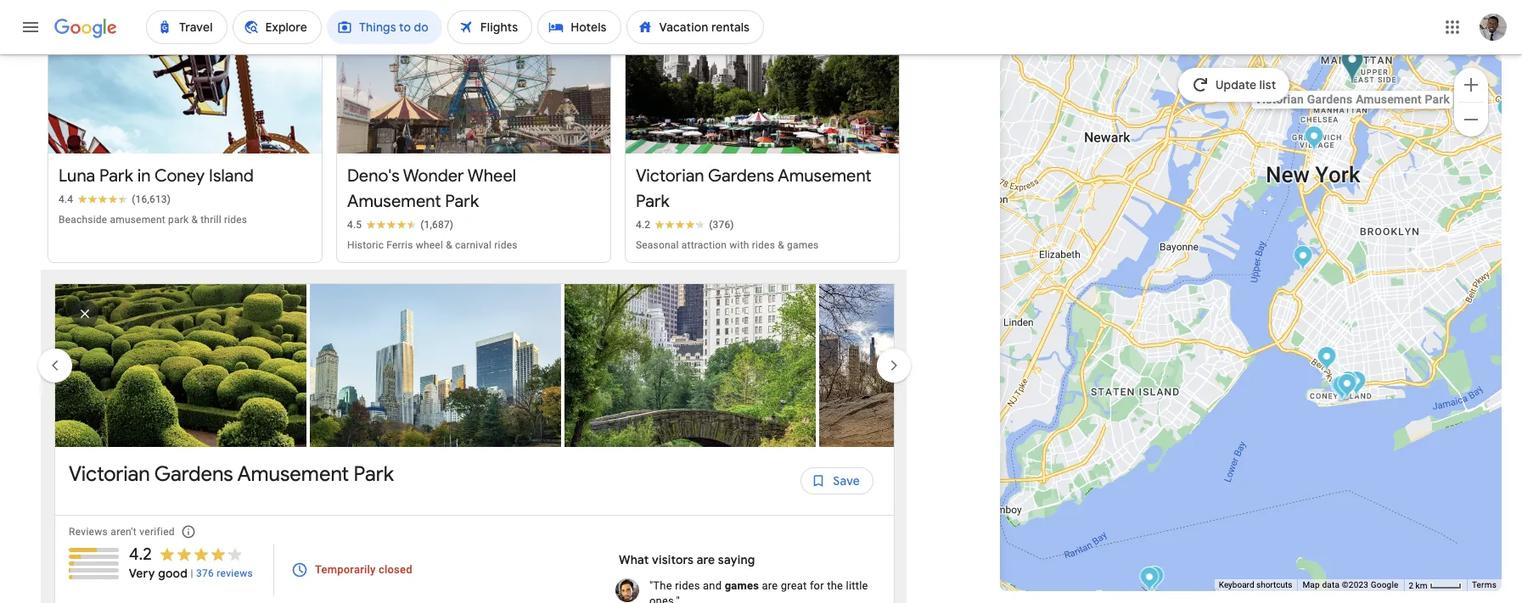 Task type: locate. For each thing, give the bounding box(es) containing it.
1 horizontal spatial 4.2
[[636, 219, 651, 231]]

wheel
[[416, 240, 443, 252]]

victorian gardens amusement park up the (376)
[[636, 166, 872, 213]]

thrill
[[201, 214, 221, 226]]

1 vertical spatial games
[[725, 580, 759, 593]]

2 km
[[1409, 581, 1430, 591]]

& for coney
[[191, 214, 198, 226]]

0 vertical spatial games
[[787, 240, 819, 252]]

0 vertical spatial gardens
[[708, 166, 774, 187]]

park inside 'deno's wonder wheel amusement park'
[[445, 191, 479, 213]]

amusement
[[778, 166, 872, 187], [347, 191, 441, 213], [237, 462, 349, 488]]

©2023
[[1342, 581, 1369, 590]]

gardens
[[708, 166, 774, 187], [154, 462, 233, 488]]

google
[[1371, 581, 1399, 590]]

urban air trampoline and adventure park image
[[1293, 245, 1313, 273]]

keyboard shortcuts button
[[1219, 580, 1293, 592]]

little
[[846, 580, 868, 593]]

4.2
[[636, 219, 651, 231], [129, 545, 152, 566]]

are left great on the bottom right
[[762, 580, 778, 593]]

map
[[1303, 581, 1320, 590]]

deno's wonder wheel amusement park
[[347, 166, 516, 213]]

1 vertical spatial amusement
[[347, 191, 441, 213]]

park
[[99, 166, 133, 187], [445, 191, 479, 213], [636, 191, 670, 213], [354, 462, 394, 488]]

& right the 'park'
[[191, 214, 198, 226]]

are
[[697, 553, 715, 568], [762, 580, 778, 593]]

wonder
[[403, 166, 464, 187]]

games right "with"
[[787, 240, 819, 252]]

good
[[158, 567, 188, 582]]

0 horizontal spatial 4.2
[[129, 545, 152, 566]]

376
[[196, 568, 214, 580]]

games down saying
[[725, 580, 759, 593]]

1 horizontal spatial are
[[762, 580, 778, 593]]

attraction
[[682, 240, 727, 252]]

runaway rapids waterpark image
[[1140, 567, 1159, 595]]

spook a rama image
[[1337, 373, 1356, 401]]

victorian up reviews aren't verified on the left bottom
[[69, 462, 150, 488]]

2 km button
[[1404, 580, 1467, 592]]

are up "the rides and games
[[697, 553, 715, 568]]

keyboard
[[1219, 581, 1255, 590]]

victorian gardens amusement park
[[636, 166, 872, 213], [69, 462, 394, 488]]

rides right "with"
[[752, 240, 775, 252]]

reviews aren't verified image
[[168, 512, 209, 553]]

coney
[[154, 166, 205, 187]]

0 horizontal spatial &
[[191, 214, 198, 226]]

"the
[[650, 580, 672, 593]]

very good | 376 reviews
[[129, 567, 253, 582]]

4.2 up very
[[129, 545, 152, 566]]

amusement inside 'deno's wonder wheel amusement park'
[[347, 191, 441, 213]]

terms link
[[1472, 581, 1497, 590]]

park
[[168, 214, 189, 226]]

tony's express image
[[1332, 375, 1352, 403]]

4.2 inside image
[[636, 219, 651, 231]]

list item
[[55, 177, 310, 556], [565, 178, 819, 555], [310, 285, 565, 448], [819, 285, 1074, 448]]

2
[[1409, 581, 1414, 591]]

with
[[730, 240, 749, 252]]

scream zone at luna park in coney island image
[[1336, 374, 1355, 402]]

(376)
[[709, 219, 734, 231]]

deno's wonder wheel amusement park image
[[1337, 374, 1356, 402]]

terms
[[1472, 581, 1497, 590]]

0 horizontal spatial games
[[725, 580, 759, 593]]

& right wheel
[[446, 240, 452, 252]]

|
[[191, 568, 193, 580]]

saying
[[718, 553, 755, 568]]

amusement
[[110, 214, 165, 226]]

0 vertical spatial 4.2
[[636, 219, 651, 231]]

4.2 up 'seasonal'
[[636, 219, 651, 231]]

ferris
[[387, 240, 413, 252]]

the cyclone roller coaster coney island ny image
[[1338, 371, 1358, 399]]

4.5
[[347, 219, 362, 231]]

0 horizontal spatial victorian gardens amusement park
[[69, 462, 394, 488]]

0 horizontal spatial victorian
[[69, 462, 150, 488]]

soarin' eagle image
[[1335, 373, 1354, 401]]

circus coaster luna park image
[[1337, 373, 1357, 401]]

historic
[[347, 240, 384, 252]]

victorian
[[636, 166, 705, 187], [69, 462, 150, 488]]

1 horizontal spatial &
[[446, 240, 452, 252]]

1 vertical spatial are
[[762, 580, 778, 593]]

what visitors are saying
[[619, 553, 755, 568]]

4.2 for 4.2 out of 5 stars from 376 reviews. very good. element
[[129, 545, 152, 566]]

0 horizontal spatial are
[[697, 553, 715, 568]]

closed
[[379, 564, 412, 577]]

"the rides and games
[[650, 580, 759, 593]]

&
[[191, 214, 198, 226], [446, 240, 452, 252], [778, 240, 785, 252]]

1 vertical spatial gardens
[[154, 462, 233, 488]]

gardens up reviews aren't verified image on the left bottom
[[154, 462, 233, 488]]

reviews aren't verified
[[69, 527, 175, 539]]

0 vertical spatial victorian
[[636, 166, 705, 187]]

376 reviews link
[[196, 568, 253, 581]]

0 vertical spatial victorian gardens amusement park
[[636, 166, 872, 213]]

save button
[[801, 461, 874, 502]]

rides right carnival
[[495, 240, 518, 252]]

keyboard shortcuts
[[1219, 581, 1293, 590]]

1 horizontal spatial victorian gardens amusement park
[[636, 166, 872, 213]]

reviews
[[217, 568, 253, 580]]

color factory - nyc interactive art museum image
[[1304, 125, 1324, 153]]

games
[[787, 240, 819, 252], [725, 580, 759, 593]]

seasonal attraction with rides & games
[[636, 240, 819, 252]]

victorian gardens amusement park element
[[69, 461, 394, 502]]

& right "with"
[[778, 240, 785, 252]]

coney island history project image
[[1336, 373, 1355, 401]]

verified
[[139, 527, 175, 539]]

& for amusement
[[446, 240, 452, 252]]

victorian gardens amusement park up reviews aren't verified image on the left bottom
[[69, 462, 394, 488]]

1 vertical spatial 4.2
[[129, 545, 152, 566]]

1 horizontal spatial gardens
[[708, 166, 774, 187]]

map region
[[881, 0, 1523, 604]]

zoom in map image
[[1461, 74, 1482, 95]]

and
[[703, 580, 722, 593]]

victorian up 4.2 out of 5 stars from 376 reviews image
[[636, 166, 705, 187]]

rides
[[224, 214, 247, 226], [495, 240, 518, 252], [752, 240, 775, 252], [675, 580, 700, 593]]

coney island image
[[1347, 371, 1366, 399]]

1 horizontal spatial games
[[787, 240, 819, 252]]

gardens up the (376)
[[708, 166, 774, 187]]

list
[[55, 177, 1074, 556]]



Task type: describe. For each thing, give the bounding box(es) containing it.
4.2 out of 5 stars from 376 reviews image
[[636, 219, 734, 232]]

are great for the little ones."
[[650, 580, 868, 604]]

close detail image
[[65, 294, 105, 335]]

victorian gardens amusement park image
[[1341, 47, 1364, 85]]

island
[[209, 166, 254, 187]]

4.2 out of 5 stars from 376 reviews. very good. element
[[129, 545, 253, 583]]

temporarily closed
[[315, 564, 412, 577]]

map data ©2023 google
[[1303, 581, 1399, 590]]

keansburg amusement park image
[[1145, 566, 1164, 594]]

update list
[[1216, 77, 1276, 93]]

in
[[137, 166, 151, 187]]

luna park in coney island image
[[1337, 371, 1357, 399]]

data
[[1323, 581, 1340, 590]]

ones."
[[650, 596, 680, 604]]

steeplechase park image
[[1331, 374, 1351, 402]]

deno's
[[347, 166, 400, 187]]

4.2 for 4.2 out of 5 stars from 376 reviews image
[[636, 219, 651, 231]]

seasonal
[[636, 240, 679, 252]]

previous image
[[35, 346, 76, 387]]

parachute jump image
[[1331, 375, 1350, 403]]

2 horizontal spatial &
[[778, 240, 785, 252]]

historic ferris wheel & carnival rides
[[347, 240, 518, 252]]

1 vertical spatial victorian gardens amusement park
[[69, 462, 394, 488]]

1 vertical spatial victorian
[[69, 462, 150, 488]]

for
[[810, 580, 824, 593]]

reviews
[[69, 527, 108, 539]]

0 vertical spatial amusement
[[778, 166, 872, 187]]

0 horizontal spatial gardens
[[154, 462, 233, 488]]

aren't
[[111, 527, 137, 539]]

temporarily
[[315, 564, 376, 577]]

4.4
[[59, 194, 73, 206]]

visitors
[[652, 553, 694, 568]]

zoom out map image
[[1461, 109, 1482, 129]]

great
[[781, 580, 807, 593]]

1 horizontal spatial victorian
[[636, 166, 705, 187]]

2 vertical spatial amusement
[[237, 462, 349, 488]]

list
[[1260, 77, 1276, 93]]

what
[[619, 553, 649, 568]]

update list button
[[1179, 68, 1290, 102]]

(16,613)
[[132, 194, 171, 206]]

rides left and
[[675, 580, 700, 593]]

4.4 out of 5 stars from 16,613 reviews image
[[59, 193, 171, 207]]

update
[[1216, 77, 1257, 93]]

(1,687)
[[421, 219, 454, 231]]

beachside amusement park & thrill rides
[[59, 214, 247, 226]]

luna
[[59, 166, 95, 187]]

save
[[833, 474, 860, 489]]

beachside
[[59, 214, 107, 226]]

0 vertical spatial are
[[697, 553, 715, 568]]

wheel
[[468, 166, 516, 187]]

very
[[129, 567, 155, 582]]

rides right thrill
[[224, 214, 247, 226]]

shortcuts
[[1257, 581, 1293, 590]]

fantasy forest carousel park image
[[1497, 97, 1517, 125]]

next image
[[874, 346, 915, 387]]

luna park in coney island
[[59, 166, 254, 187]]

km
[[1416, 581, 1428, 591]]

carnival
[[455, 240, 492, 252]]

adventurers amusement park image
[[1317, 346, 1337, 374]]

the
[[827, 580, 843, 593]]

are inside "are great for the little ones.""
[[762, 580, 778, 593]]

main menu image
[[20, 17, 41, 37]]

4.5 out of 5 stars from 1,687 reviews image
[[347, 219, 454, 232]]



Task type: vqa. For each thing, say whether or not it's contained in the screenshot.
Recents Button
no



